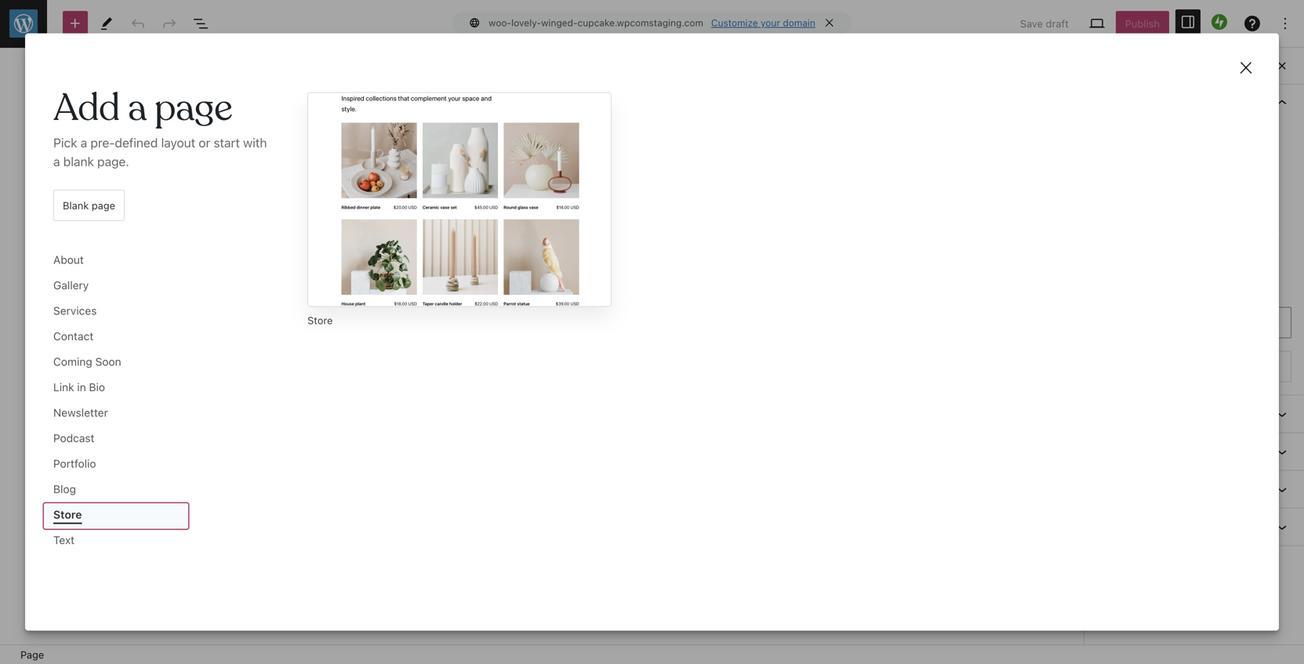Task type: vqa. For each thing, say whether or not it's contained in the screenshot.
Email - Send Email
no



Task type: describe. For each thing, give the bounding box(es) containing it.
your
[[761, 17, 781, 28]]

in
[[77, 381, 86, 394]]

coming soon
[[53, 356, 121, 369]]

page inside add a page pick a pre-defined layout or start with a blank page.
[[155, 84, 233, 132]]

page tab panel
[[1085, 84, 1305, 546]]

blank
[[63, 200, 89, 212]]

store inside button
[[53, 509, 82, 522]]

newsletter button
[[44, 402, 188, 427]]

portfolio
[[53, 458, 96, 471]]

or
[[199, 135, 210, 150]]

pick
[[53, 135, 77, 150]]

blog button
[[44, 478, 188, 504]]

store inside option
[[308, 315, 333, 326]]

podcast button
[[44, 427, 188, 453]]

text button
[[44, 529, 188, 555]]

add a page document
[[25, 33, 1280, 613]]

bio
[[89, 381, 105, 394]]

lovely-
[[512, 17, 541, 28]]

save draft
[[1021, 18, 1069, 29]]

gallery button
[[44, 274, 188, 300]]

woo-lovely-winged-cupcake.wpcomstaging.com customize your domain
[[489, 17, 816, 28]]

editor content region
[[0, 48, 1084, 645]]

store button
[[44, 504, 188, 529]]

coming
[[53, 356, 92, 369]]

contact button
[[44, 325, 188, 351]]

draft
[[1046, 18, 1069, 29]]

page.
[[97, 154, 129, 169]]

woo-
[[489, 17, 512, 28]]

customize your domain button
[[712, 17, 816, 28]]

link in bio
[[53, 381, 105, 394]]

save draft button
[[1011, 11, 1079, 36]]

winged-
[[541, 17, 578, 28]]

page
[[20, 649, 44, 661]]

services button
[[44, 300, 188, 325]]

layout
[[161, 135, 196, 150]]

cupcake.wpcomstaging.com
[[578, 17, 704, 28]]

newsletter
[[53, 407, 108, 420]]

about button
[[44, 249, 188, 274]]



Task type: locate. For each thing, give the bounding box(es) containing it.
text
[[53, 534, 75, 547]]

page up or
[[155, 84, 233, 132]]

1 vertical spatial page
[[92, 200, 115, 212]]

undo image
[[129, 14, 148, 33]]

blog
[[53, 483, 76, 496]]

menu
[[42, 247, 270, 556]]

portfolio button
[[44, 453, 188, 478]]

close image
[[1237, 58, 1256, 77]]

start
[[214, 135, 240, 150]]

1 horizontal spatial store
[[308, 315, 333, 326]]

coming soon button
[[44, 351, 188, 376]]

a up defined
[[128, 84, 146, 132]]

save
[[1021, 18, 1044, 29]]

blank page
[[63, 200, 115, 212]]

menu inside add a page document
[[42, 247, 270, 556]]

menu containing about
[[42, 247, 270, 556]]

settings image
[[1179, 13, 1198, 31]]

link in bio button
[[44, 376, 188, 402]]

redo image
[[160, 14, 179, 33]]

0 horizontal spatial store
[[53, 509, 82, 522]]

podcast
[[53, 432, 94, 445]]

blank
[[63, 154, 94, 169]]

gallery
[[53, 279, 89, 292]]

pre-
[[91, 135, 115, 150]]

close settings image
[[1274, 56, 1292, 75]]

page right blank
[[92, 200, 115, 212]]

soon
[[95, 356, 121, 369]]

blank page button
[[53, 190, 125, 221]]

2 vertical spatial a
[[53, 154, 60, 169]]

a
[[128, 84, 146, 132], [81, 135, 87, 150], [53, 154, 60, 169]]

page inside button
[[92, 200, 115, 212]]

store
[[308, 315, 333, 326], [53, 509, 82, 522]]

0 vertical spatial store
[[308, 315, 333, 326]]

0 vertical spatial page
[[155, 84, 233, 132]]

domain
[[783, 17, 816, 28]]

store option
[[308, 92, 612, 328]]

a right pick
[[81, 135, 87, 150]]

add
[[53, 84, 120, 132]]

1 horizontal spatial page
[[155, 84, 233, 132]]

a down pick
[[53, 154, 60, 169]]

Pending review checkbox
[[1098, 259, 1113, 275]]

1 horizontal spatial a
[[81, 135, 87, 150]]

0 horizontal spatial page
[[92, 200, 115, 212]]

defined
[[115, 135, 158, 150]]

link
[[53, 381, 74, 394]]

page
[[155, 84, 233, 132], [92, 200, 115, 212]]

1 vertical spatial a
[[81, 135, 87, 150]]

with
[[243, 135, 267, 150]]

contact
[[53, 330, 94, 343]]

1 vertical spatial store
[[53, 509, 82, 522]]

customize
[[712, 17, 759, 28]]

2 horizontal spatial a
[[128, 84, 146, 132]]

about
[[53, 254, 84, 267]]

services
[[53, 305, 97, 318]]

0 horizontal spatial a
[[53, 154, 60, 169]]

0 vertical spatial a
[[128, 84, 146, 132]]

add a page pick a pre-defined layout or start with a blank page.
[[53, 84, 267, 169]]



